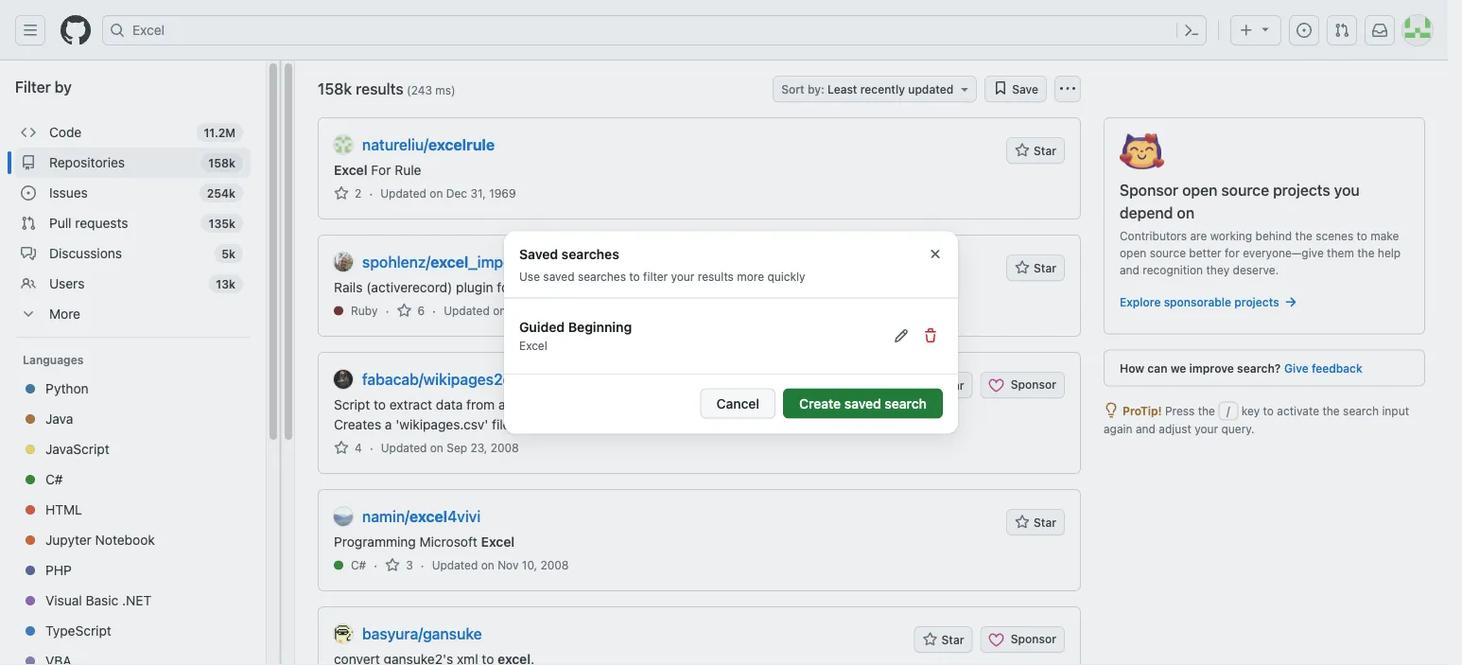 Task type: describe. For each thing, give the bounding box(es) containing it.
rails (activerecord) plugin for importing records from excel spreadsheets
[[334, 279, 782, 295]]

jupyter
[[45, 532, 92, 548]]

rule
[[395, 162, 421, 177]]

delete saved search image
[[923, 328, 938, 343]]

sc 9kayk9 0 image left "pull"
[[21, 216, 36, 231]]

create saved search button
[[783, 388, 943, 419]]

projects inside explore sponsorable projects 'link'
[[1235, 296, 1280, 309]]

sort by: least recently updated
[[782, 82, 954, 96]]

improve
[[1190, 362, 1234, 375]]

importing
[[518, 279, 576, 295]]

sponsor link for fabacab/wikipages2csv
[[981, 372, 1065, 398]]

2008 for _importer
[[552, 304, 581, 317]]

saved inside saved searches use saved searches to filter your results more quickly
[[543, 270, 575, 283]]

notifications image
[[1373, 23, 1388, 38]]

basyura/gansuke
[[362, 625, 482, 643]]

they
[[1207, 263, 1230, 277]]

1 horizontal spatial c#
[[351, 559, 366, 572]]

10,
[[522, 559, 537, 572]]

sponsor link for basyura/gansuke
[[981, 626, 1065, 653]]

everyone—give
[[1243, 246, 1324, 260]]

give
[[1285, 362, 1309, 375]]

plugin
[[456, 279, 493, 295]]

for inside sponsor open source projects you depend on contributors are working behind the scenes to make open source better for everyone—give them the help and recognition they deserve.
[[1225, 246, 1240, 260]]

13k
[[216, 277, 236, 290]]

git pull request image
[[1335, 23, 1350, 38]]

1 vertical spatial searches
[[578, 270, 626, 283]]

updated for · updated on nov 10, 2008
[[432, 559, 478, 572]]

updated for · updated on sep 23, 2008
[[381, 441, 427, 455]]

updated for · updated on dec 31, 1969
[[381, 187, 427, 200]]

fabacab/wikipages2csv
[[362, 370, 527, 388]]

save button
[[985, 76, 1047, 102]]

press the
[[1166, 404, 1216, 418]]

by inside script to extract data from an apple wikiserver's data store by querying the filesystem itself. creates a 'wikipages.csv' file that's rea…
[[701, 396, 716, 412]]

you
[[1335, 181, 1360, 199]]

repositories
[[49, 155, 125, 170]]

to inside saved searches use saved searches to filter your results more quickly
[[629, 270, 640, 283]]

sep
[[447, 441, 467, 455]]

open column options image
[[1061, 81, 1076, 96]]

sc 9kayk9 0 image inside more element
[[21, 307, 36, 322]]

filter by region
[[0, 61, 280, 665]]

querying
[[719, 396, 773, 412]]

explore
[[1120, 296, 1161, 309]]

typescript
[[45, 623, 111, 639]]

nov
[[498, 559, 519, 572]]

to inside sponsor open source projects you depend on contributors are working behind the scenes to make open source better for everyone—give them the help and recognition they deserve.
[[1357, 229, 1368, 243]]

better
[[1190, 246, 1222, 260]]

guided
[[519, 319, 565, 335]]

extract
[[390, 396, 432, 412]]

beginning
[[568, 319, 632, 335]]

2008 for 4vivi
[[541, 559, 569, 572]]

quickly
[[768, 270, 806, 283]]

visual
[[45, 593, 82, 608]]

sort
[[782, 82, 805, 96]]

filter
[[643, 270, 668, 283]]

microsoft
[[420, 534, 478, 549]]

filesystem
[[800, 396, 862, 412]]

1 horizontal spatial open
[[1183, 181, 1218, 199]]

search?
[[1237, 362, 1281, 375]]

to inside script to extract data from an apple wikiserver's data store by querying the filesystem itself. creates a 'wikipages.csv' file that's rea…
[[374, 396, 386, 412]]

c# inside c# link
[[45, 472, 63, 487]]

issue opened image
[[1297, 23, 1312, 38]]

visual basic .net
[[45, 593, 152, 608]]

javascript link
[[15, 434, 251, 465]]

java
[[45, 411, 73, 427]]

sc 9kayk9 0 image left users
[[21, 276, 36, 291]]

)
[[451, 84, 456, 97]]

ruby language element
[[351, 302, 378, 319]]

to inside key to activate the search input again and adjust your query.
[[1264, 404, 1274, 418]]

php link
[[15, 555, 251, 586]]

itself.
[[865, 396, 898, 412]]

2008 inside · updated on sep 23, 2008
[[491, 441, 519, 455]]

homepage image
[[61, 15, 91, 45]]

2
[[355, 187, 362, 200]]

records
[[580, 279, 626, 295]]

pull
[[49, 215, 71, 231]]

158k for 158k
[[208, 156, 236, 169]]

contributors
[[1120, 229, 1187, 243]]

excelrule
[[428, 136, 495, 154]]

4vivi
[[448, 508, 481, 526]]

filter
[[15, 78, 51, 96]]

jupyter notebook
[[45, 532, 155, 548]]

create
[[799, 395, 841, 411]]

script to extract data from an apple wikiserver's data store by querying the filesystem itself. creates a 'wikipages.csv' file that's rea…
[[334, 396, 898, 432]]

158k for 158k results ( 243 ms )
[[318, 80, 352, 98]]

package icon image
[[1120, 133, 1165, 169]]

issues
[[49, 185, 88, 201]]

apple
[[517, 396, 552, 412]]

0 vertical spatial source
[[1222, 181, 1270, 199]]

1 vertical spatial open
[[1120, 246, 1147, 260]]

make
[[1371, 229, 1400, 243]]

basic
[[86, 593, 119, 608]]

· for sep
[[370, 440, 373, 456]]

more
[[49, 306, 80, 322]]

your inside saved searches use saved searches to filter your results more quickly
[[671, 270, 695, 283]]

working
[[1211, 229, 1253, 243]]

and inside sponsor open source projects you depend on contributors are working behind the scenes to make open source better for everyone—give them the help and recognition they deserve.
[[1120, 263, 1140, 277]]

star button for 4vivi
[[1007, 509, 1065, 535]]

· right ruby
[[386, 303, 389, 318]]

saved
[[519, 246, 558, 262]]

filter by element
[[8, 110, 258, 665]]

1 data from the left
[[436, 396, 463, 412]]

namin/
[[362, 508, 410, 526]]

sc 9kayk9 0 image inside 3 link
[[385, 558, 400, 573]]

spreadsheets
[[699, 279, 782, 295]]

c# language element
[[351, 557, 366, 574]]

sc 9kayk9 0 image inside 4 link
[[334, 440, 349, 456]]

2 data from the left
[[636, 396, 663, 412]]

wikiserver's
[[556, 396, 632, 412]]

0 vertical spatial searches
[[562, 246, 619, 262]]

from inside script to extract data from an apple wikiserver's data store by querying the filesystem itself. creates a 'wikipages.csv' file that's rea…
[[467, 396, 495, 412]]

filter by
[[15, 78, 72, 96]]

1969
[[489, 187, 516, 200]]

excel for rule
[[334, 162, 421, 177]]

(activerecord)
[[366, 279, 453, 295]]

python link
[[15, 374, 251, 404]]

saved searches dialog
[[504, 231, 958, 434]]

cancel button
[[701, 388, 776, 419]]

sc 9kayk9 0 image left discussions
[[21, 246, 36, 261]]

query.
[[1222, 422, 1255, 436]]

2 link
[[334, 185, 362, 202]]

use
[[519, 270, 540, 283]]

search inside key to activate the search input again and adjust your query.
[[1343, 404, 1379, 418]]

6 link
[[397, 302, 425, 319]]

feedback
[[1312, 362, 1363, 375]]

on for · updated on dec 31, 1969
[[430, 187, 443, 200]]

java link
[[15, 404, 251, 434]]

rails
[[334, 279, 363, 295]]



Task type: vqa. For each thing, say whether or not it's contained in the screenshot.


Task type: locate. For each thing, give the bounding box(es) containing it.
html link
[[15, 495, 251, 525]]

· right 4
[[370, 440, 373, 456]]

saved right "use"
[[543, 270, 575, 283]]

star button for _importer
[[1007, 254, 1065, 281]]

sc 9kayk9 0 image left 6 on the left top of the page
[[397, 303, 412, 318]]

4 link
[[334, 439, 362, 456]]

1 vertical spatial projects
[[1235, 296, 1280, 309]]

an
[[499, 396, 513, 412]]

2008 inside '· updated on aug 12, 2008'
[[552, 304, 581, 317]]

c#
[[45, 472, 63, 487], [351, 559, 366, 572]]

sc 9kayk9 0 image
[[994, 80, 1009, 96], [21, 125, 36, 140], [21, 185, 36, 201], [21, 216, 36, 231], [21, 246, 36, 261], [397, 303, 412, 318], [1104, 403, 1119, 418], [334, 440, 349, 456], [385, 558, 400, 573]]

the right activate
[[1323, 404, 1340, 418]]

· right 2
[[369, 185, 373, 201]]

· for nov
[[421, 557, 424, 573]]

to left filter
[[629, 270, 640, 283]]

sc 9kayk9 0 image inside 2 'link'
[[334, 186, 349, 201]]

1 vertical spatial saved
[[845, 395, 882, 411]]

by right filter
[[55, 78, 72, 96]]

· right 6 on the left top of the page
[[432, 303, 436, 318]]

a
[[385, 416, 392, 432]]

sc 9kayk9 0 image inside explore sponsorable projects 'link'
[[1283, 295, 1299, 310]]

5k
[[222, 247, 236, 260]]

0 horizontal spatial your
[[671, 270, 695, 283]]

code
[[49, 124, 82, 140]]

sponsor for basyura/gansuke
[[1011, 633, 1057, 646]]

1 vertical spatial 2008
[[491, 441, 519, 455]]

create saved search
[[799, 395, 927, 411]]

the up the everyone—give
[[1296, 229, 1313, 243]]

on inside '· updated on aug 12, 2008'
[[493, 304, 506, 317]]

1 horizontal spatial results
[[698, 270, 734, 283]]

and down protip!
[[1136, 422, 1156, 436]]

sc 9kayk9 0 image left the more
[[21, 307, 36, 322]]

1 vertical spatial sponsor
[[1011, 378, 1057, 392]]

basyura/gansuke link
[[362, 623, 482, 645]]

updated down microsoft
[[432, 559, 478, 572]]

0 horizontal spatial c#
[[45, 472, 63, 487]]

languages
[[23, 353, 84, 366]]

aug
[[510, 304, 531, 317]]

your inside key to activate the search input again and adjust your query.
[[1195, 422, 1219, 436]]

open down contributors
[[1120, 246, 1147, 260]]

2 sponsor link from the top
[[981, 626, 1065, 653]]

on left nov at the bottom left of the page
[[481, 559, 495, 572]]

excel inside 'guided beginning excel'
[[519, 339, 548, 352]]

searches up beginning
[[578, 270, 626, 283]]

the left "create"
[[777, 396, 796, 412]]

(
[[407, 84, 411, 97]]

store
[[666, 396, 697, 412]]

6
[[418, 304, 425, 317]]

the inside script to extract data from an apple wikiserver's data store by querying the filesystem itself. creates a 'wikipages.csv' file that's rea…
[[777, 396, 796, 412]]

0 horizontal spatial open
[[1120, 246, 1147, 260]]

can
[[1148, 362, 1168, 375]]

1 vertical spatial sponsor link
[[981, 626, 1065, 653]]

2 vertical spatial sponsor
[[1011, 633, 1057, 646]]

searches up 'records'
[[562, 246, 619, 262]]

158k left (
[[318, 80, 352, 98]]

1 horizontal spatial search
[[1343, 404, 1379, 418]]

sc 9kayk9 0 image left save
[[994, 80, 1009, 96]]

results
[[356, 80, 404, 98], [698, 270, 734, 283]]

0 vertical spatial projects
[[1273, 181, 1331, 199]]

by inside region
[[55, 78, 72, 96]]

excel up programming microsoft excel
[[410, 508, 448, 526]]

search inside button
[[885, 395, 927, 411]]

1 horizontal spatial by
[[701, 396, 716, 412]]

sc 9kayk9 0 image up again
[[1104, 403, 1119, 418]]

2 vertical spatial 2008
[[541, 559, 569, 572]]

search down edit saved search icon
[[885, 395, 927, 411]]

from left an
[[467, 396, 495, 412]]

excel right homepage icon at left top
[[132, 22, 165, 38]]

saved right "create"
[[845, 395, 882, 411]]

excel up · updated on nov 10, 2008
[[481, 534, 515, 549]]

for
[[1225, 246, 1240, 260], [497, 279, 514, 295]]

on up are
[[1177, 203, 1195, 221]]

158k up 254k
[[208, 156, 236, 169]]

excel button
[[102, 15, 1207, 45]]

1 horizontal spatial for
[[1225, 246, 1240, 260]]

3
[[406, 559, 413, 572]]

programming microsoft excel
[[334, 534, 515, 549]]

edit saved search image
[[894, 328, 909, 343]]

1 vertical spatial 158k
[[208, 156, 236, 169]]

2008 right the "10,"
[[541, 559, 569, 572]]

1 vertical spatial c#
[[351, 559, 366, 572]]

the left help
[[1358, 246, 1375, 260]]

script
[[334, 396, 370, 412]]

star
[[1034, 144, 1057, 157], [1034, 261, 1057, 274], [942, 378, 965, 392], [1034, 516, 1057, 529], [942, 633, 965, 646]]

0 vertical spatial for
[[1225, 246, 1240, 260]]

updated down 'rule'
[[381, 187, 427, 200]]

to left 'make'
[[1357, 229, 1368, 243]]

on inside sponsor open source projects you depend on contributors are working behind the scenes to make open source better for everyone—give them the help and recognition they deserve.
[[1177, 203, 1195, 221]]

recently
[[861, 82, 905, 96]]

on for · updated on aug 12, 2008
[[493, 304, 506, 317]]

excel up plugin
[[431, 253, 469, 271]]

· right 3
[[421, 557, 424, 573]]

spohlenz/
[[362, 253, 431, 271]]

2008 right 12,
[[552, 304, 581, 317]]

open up are
[[1183, 181, 1218, 199]]

excel for spohlenz/
[[431, 253, 469, 271]]

plus image
[[1239, 23, 1254, 38]]

more element
[[15, 299, 251, 329]]

on inside · updated on dec 31, 1969
[[430, 187, 443, 200]]

0 vertical spatial excel
[[431, 253, 469, 271]]

· right "c# language" element
[[374, 557, 378, 573]]

excel left spreadsheets
[[662, 279, 695, 295]]

0 vertical spatial 2008
[[552, 304, 581, 317]]

to up a
[[374, 396, 386, 412]]

0 horizontal spatial search
[[885, 395, 927, 411]]

1 vertical spatial from
[[467, 396, 495, 412]]

creates
[[334, 416, 381, 432]]

updated inside '· updated on aug 12, 2008'
[[444, 304, 490, 317]]

· updated on sep 23, 2008
[[370, 440, 519, 456]]

results left (
[[356, 80, 404, 98]]

we
[[1171, 362, 1187, 375]]

sc 9kayk9 0 image inside 6 link
[[397, 303, 412, 318]]

on inside · updated on nov 10, 2008
[[481, 559, 495, 572]]

html
[[45, 502, 82, 517]]

and
[[1120, 263, 1140, 277], [1136, 422, 1156, 436]]

to
[[1357, 229, 1368, 243], [629, 270, 640, 283], [374, 396, 386, 412], [1264, 404, 1274, 418]]

and inside key to activate the search input again and adjust your query.
[[1136, 422, 1156, 436]]

c# down programming
[[351, 559, 366, 572]]

recognition
[[1143, 263, 1204, 277]]

for
[[371, 162, 391, 177]]

sponsor for fabacab/wikipages2csv
[[1011, 378, 1057, 392]]

· updated on nov 10, 2008
[[421, 557, 569, 573]]

press
[[1166, 404, 1195, 418]]

projects left you on the top right of page
[[1273, 181, 1331, 199]]

23,
[[471, 441, 488, 455]]

excel inside excel button
[[132, 22, 165, 38]]

by right "store"
[[701, 396, 716, 412]]

saved inside button
[[845, 395, 882, 411]]

c# link
[[15, 465, 251, 495]]

· updated on aug 12, 2008
[[432, 303, 581, 318]]

from
[[630, 279, 658, 295], [467, 396, 495, 412]]

1 vertical spatial source
[[1150, 246, 1186, 260]]

1 horizontal spatial source
[[1222, 181, 1270, 199]]

star for natureliu/ excelrule
[[1034, 144, 1057, 157]]

give feedback button
[[1285, 358, 1363, 378]]

c# up html
[[45, 472, 63, 487]]

1 vertical spatial for
[[497, 279, 514, 295]]

excel up 2 'link'
[[334, 162, 368, 177]]

0 horizontal spatial from
[[467, 396, 495, 412]]

source up working
[[1222, 181, 1270, 199]]

0 vertical spatial sponsor link
[[981, 372, 1065, 398]]

0 horizontal spatial 158k
[[208, 156, 236, 169]]

file
[[492, 416, 510, 432]]

star button for natureliu/ excelrule
[[1007, 137, 1065, 164]]

deserve.
[[1233, 263, 1279, 277]]

source
[[1222, 181, 1270, 199], [1150, 246, 1186, 260]]

data up 'wikipages.csv'
[[436, 396, 463, 412]]

updated inside · updated on dec 31, 1969
[[381, 187, 427, 200]]

0 horizontal spatial results
[[356, 80, 404, 98]]

1 sponsor link from the top
[[981, 372, 1065, 398]]

key
[[1242, 404, 1260, 418]]

updated inside · updated on sep 23, 2008
[[381, 441, 427, 455]]

sc 9kayk9 0 image left 4
[[334, 440, 349, 456]]

on for · updated on nov 10, 2008
[[481, 559, 495, 572]]

star for 4vivi
[[1034, 516, 1057, 529]]

that's
[[514, 416, 549, 432]]

from right 'records'
[[630, 279, 658, 295]]

updated down a
[[381, 441, 427, 455]]

by
[[55, 78, 72, 96], [701, 396, 716, 412]]

sc 9kayk9 0 image inside save button
[[994, 80, 1009, 96]]

results left the more
[[698, 270, 734, 283]]

158k inside filter by element
[[208, 156, 236, 169]]

135k
[[209, 217, 236, 230]]

· for dec
[[369, 185, 373, 201]]

31,
[[471, 187, 486, 200]]

namin/ excel 4vivi
[[362, 508, 481, 526]]

sc 9kayk9 0 image left code
[[21, 125, 36, 140]]

on left sep
[[430, 441, 444, 455]]

on
[[430, 187, 443, 200], [1177, 203, 1195, 221], [493, 304, 506, 317], [430, 441, 444, 455], [481, 559, 495, 572]]

to right the key
[[1264, 404, 1274, 418]]

sc 9kayk9 0 image left issues
[[21, 185, 36, 201]]

2008 down file
[[491, 441, 519, 455]]

pull requests
[[49, 215, 128, 231]]

on left dec
[[430, 187, 443, 200]]

0 vertical spatial from
[[630, 279, 658, 295]]

updated down plugin
[[444, 304, 490, 317]]

1 vertical spatial results
[[698, 270, 734, 283]]

triangle down image
[[1258, 21, 1273, 36]]

search left input
[[1343, 404, 1379, 418]]

depend
[[1120, 203, 1174, 221]]

254k
[[207, 186, 236, 200]]

2008
[[552, 304, 581, 317], [491, 441, 519, 455], [541, 559, 569, 572]]

1 vertical spatial your
[[1195, 422, 1219, 436]]

python
[[45, 381, 89, 396]]

typescript link
[[15, 616, 251, 646]]

0 horizontal spatial saved
[[543, 270, 575, 283]]

source up recognition
[[1150, 246, 1186, 260]]

·
[[369, 185, 373, 201], [386, 303, 389, 318], [432, 303, 436, 318], [370, 440, 373, 456], [374, 557, 378, 573], [421, 557, 424, 573]]

on inside · updated on sep 23, 2008
[[430, 441, 444, 455]]

results inside saved searches use saved searches to filter your results more quickly
[[698, 270, 734, 283]]

on left aug
[[493, 304, 506, 317]]

command palette image
[[1184, 23, 1200, 38]]

close image
[[928, 246, 943, 262]]

how can we improve search? give feedback
[[1120, 362, 1363, 375]]

1 horizontal spatial 158k
[[318, 80, 352, 98]]

1 vertical spatial excel
[[410, 508, 448, 526]]

1 horizontal spatial saved
[[845, 395, 882, 411]]

1 vertical spatial by
[[701, 396, 716, 412]]

sponsor inside sponsor open source projects you depend on contributors are working behind the scenes to make open source better for everyone—give them the help and recognition they deserve.
[[1120, 181, 1179, 199]]

0 horizontal spatial source
[[1150, 246, 1186, 260]]

sc 9kayk9 0 image left 2
[[334, 186, 349, 201]]

1 vertical spatial and
[[1136, 422, 1156, 436]]

your
[[671, 270, 695, 283], [1195, 422, 1219, 436]]

0 horizontal spatial data
[[436, 396, 463, 412]]

your right filter
[[671, 270, 695, 283]]

updated for · updated on aug 12, 2008
[[444, 304, 490, 317]]

· updated on dec 31, 1969
[[369, 185, 516, 201]]

projects inside sponsor open source projects you depend on contributors are working behind the scenes to make open source better for everyone—give them the help and recognition they deserve.
[[1273, 181, 1331, 199]]

11.2m
[[204, 126, 236, 139]]

projects down deserve.
[[1235, 296, 1280, 309]]

.net
[[122, 593, 152, 608]]

jupyter notebook link
[[15, 525, 251, 555]]

1 horizontal spatial your
[[1195, 422, 1219, 436]]

0 horizontal spatial by
[[55, 78, 72, 96]]

0 vertical spatial by
[[55, 78, 72, 96]]

excel down guided
[[519, 339, 548, 352]]

projects
[[1273, 181, 1331, 199], [1235, 296, 1280, 309]]

0 vertical spatial 158k
[[318, 80, 352, 98]]

0 vertical spatial and
[[1120, 263, 1140, 277]]

sc 9kayk9 0 image down the everyone—give
[[1283, 295, 1299, 310]]

updated inside · updated on nov 10, 2008
[[432, 559, 478, 572]]

star for _importer
[[1034, 261, 1057, 274]]

0 vertical spatial your
[[671, 270, 695, 283]]

0 horizontal spatial for
[[497, 279, 514, 295]]

0 vertical spatial c#
[[45, 472, 63, 487]]

your down press the
[[1195, 422, 1219, 436]]

cancel
[[717, 395, 760, 411]]

saved
[[543, 270, 575, 283], [845, 395, 882, 411]]

for down working
[[1225, 246, 1240, 260]]

input
[[1383, 404, 1410, 418]]

scenes
[[1316, 229, 1354, 243]]

sc 9kayk9 0 image left repositories
[[21, 155, 36, 170]]

the inside key to activate the search input again and adjust your query.
[[1323, 404, 1340, 418]]

0 vertical spatial sponsor
[[1120, 181, 1179, 199]]

0 vertical spatial results
[[356, 80, 404, 98]]

'wikipages.csv'
[[396, 416, 488, 432]]

· for aug
[[432, 303, 436, 318]]

how
[[1120, 362, 1145, 375]]

sc 9kayk9 0 image
[[21, 155, 36, 170], [334, 186, 349, 201], [21, 276, 36, 291], [1283, 295, 1299, 310], [21, 307, 36, 322]]

the left /
[[1198, 404, 1216, 418]]

2008 inside · updated on nov 10, 2008
[[541, 559, 569, 572]]

0 vertical spatial open
[[1183, 181, 1218, 199]]

guided beginning excel
[[519, 319, 632, 352]]

and up explore
[[1120, 263, 1140, 277]]

again
[[1104, 422, 1133, 436]]

on for · updated on sep 23, 2008
[[430, 441, 444, 455]]

1 horizontal spatial from
[[630, 279, 658, 295]]

excel for namin/
[[410, 508, 448, 526]]

sponsor
[[1120, 181, 1179, 199], [1011, 378, 1057, 392], [1011, 633, 1057, 646]]

1 horizontal spatial data
[[636, 396, 663, 412]]

for up '· updated on aug 12, 2008' at top
[[497, 279, 514, 295]]

sc 9kayk9 0 image left 3
[[385, 558, 400, 573]]

natureliu/
[[362, 136, 428, 154]]

are
[[1191, 229, 1207, 243]]

spohlenz/ excel _importer
[[362, 253, 538, 271]]

0 vertical spatial saved
[[543, 270, 575, 283]]

data left "store"
[[636, 396, 663, 412]]

languages element
[[8, 374, 258, 665]]



